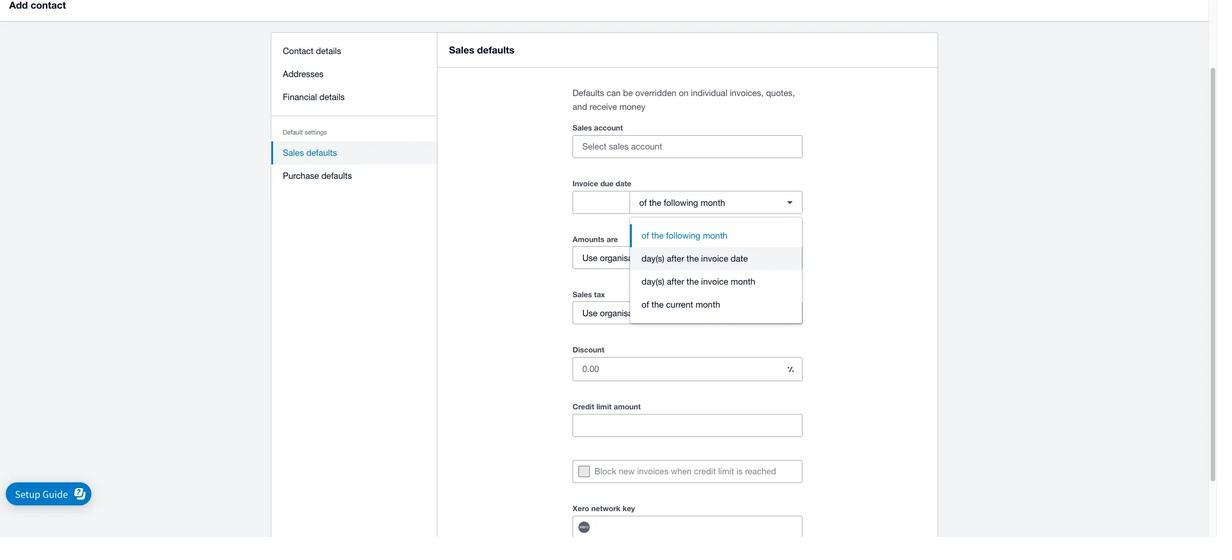 Task type: locate. For each thing, give the bounding box(es) containing it.
details down addresses button
[[319, 92, 345, 102]]

use organisation settings button up 'day(s) after the invoice month'
[[573, 246, 803, 269]]

organisation down tax
[[600, 308, 647, 318]]

amounts
[[573, 235, 605, 244]]

use organisation settings button
[[573, 246, 803, 269], [573, 301, 803, 324]]

sales defaults
[[449, 44, 515, 56], [283, 148, 337, 158]]

following for of the following month popup button
[[664, 197, 698, 207]]

list box
[[630, 217, 802, 323]]

use organisation settings button for amounts are
[[573, 246, 803, 269]]

of the following month inside button
[[642, 231, 728, 240]]

Xero network key field
[[600, 516, 802, 537]]

invoice
[[701, 254, 728, 263], [701, 277, 728, 286]]

1 vertical spatial date
[[731, 254, 748, 263]]

invoice down of the following month button
[[701, 254, 728, 263]]

0 vertical spatial limit
[[596, 402, 612, 411]]

contact details button
[[271, 40, 438, 63]]

1 vertical spatial use
[[582, 308, 598, 318]]

defaults for sales defaults button in the top left of the page
[[306, 148, 337, 158]]

Sales account field
[[573, 136, 802, 158]]

tax
[[594, 290, 605, 299]]

date
[[616, 179, 631, 188], [731, 254, 748, 263]]

0 horizontal spatial sales defaults
[[283, 148, 337, 158]]

2 use organisation settings button from the top
[[573, 301, 803, 324]]

0 vertical spatial following
[[664, 197, 698, 207]]

day(s) after the invoice date button
[[630, 247, 802, 270]]

month inside popup button
[[701, 197, 725, 207]]

after up 'day(s) after the invoice month'
[[667, 254, 684, 263]]

use for sales
[[582, 308, 598, 318]]

menu
[[271, 33, 438, 194]]

1 vertical spatial of
[[642, 231, 649, 240]]

day(s)
[[642, 254, 665, 263], [642, 277, 665, 286]]

of the following month button
[[630, 191, 803, 214]]

1 use from the top
[[582, 253, 598, 262]]

amount
[[614, 402, 641, 411]]

after
[[667, 254, 684, 263], [667, 277, 684, 286]]

limit right credit
[[596, 402, 612, 411]]

day(s) for day(s) after the invoice date
[[642, 254, 665, 263]]

settings right default on the left top of the page
[[305, 129, 327, 136]]

month up of the following month button
[[701, 197, 725, 207]]

1 vertical spatial of the following month
[[642, 231, 728, 240]]

1 use organisation settings button from the top
[[573, 246, 803, 269]]

2 after from the top
[[667, 277, 684, 286]]

financial
[[283, 92, 317, 102]]

2 vertical spatial of
[[642, 300, 649, 309]]

date down of the following month button
[[731, 254, 748, 263]]

contact
[[283, 46, 314, 56]]

after up current
[[667, 277, 684, 286]]

defaults for purchase defaults button
[[321, 171, 352, 181]]

organisation
[[600, 253, 647, 262], [600, 308, 647, 318]]

when
[[671, 466, 692, 476]]

use for amounts
[[582, 253, 598, 262]]

defaults
[[477, 44, 515, 56], [306, 148, 337, 158], [321, 171, 352, 181]]

use organisation settings down are
[[582, 253, 680, 262]]

0 vertical spatial details
[[316, 46, 341, 56]]

the inside of the following month button
[[652, 231, 664, 240]]

month
[[701, 197, 725, 207], [703, 231, 728, 240], [731, 277, 755, 286], [696, 300, 720, 309]]

2 vertical spatial settings
[[650, 308, 680, 318]]

limit
[[596, 402, 612, 411], [718, 466, 734, 476]]

default settings
[[283, 129, 327, 136]]

1 vertical spatial details
[[319, 92, 345, 102]]

of
[[639, 197, 647, 207], [642, 231, 649, 240], [642, 300, 649, 309]]

details inside financial details button
[[319, 92, 345, 102]]

details right contact
[[316, 46, 341, 56]]

sales
[[449, 44, 474, 56], [573, 123, 592, 132], [283, 148, 304, 158], [573, 290, 592, 299]]

1 day(s) from the top
[[642, 254, 665, 263]]

account
[[594, 123, 623, 132]]

after for day(s) after the invoice date
[[667, 254, 684, 263]]

0 vertical spatial organisation
[[600, 253, 647, 262]]

0 vertical spatial invoice
[[701, 254, 728, 263]]

date inside button
[[731, 254, 748, 263]]

day(s) after the invoice month
[[642, 277, 755, 286]]

use down sales tax
[[582, 308, 598, 318]]

1 invoice from the top
[[701, 254, 728, 263]]

new
[[619, 466, 635, 476]]

2 day(s) from the top
[[642, 277, 665, 286]]

details for financial details
[[319, 92, 345, 102]]

1 vertical spatial defaults
[[306, 148, 337, 158]]

1 after from the top
[[667, 254, 684, 263]]

default
[[283, 129, 303, 136]]

following up day(s) after the invoice date
[[666, 231, 701, 240]]

the inside of the current month button
[[652, 300, 664, 309]]

be
[[623, 88, 633, 98]]

defaults inside button
[[321, 171, 352, 181]]

2 organisation from the top
[[600, 308, 647, 318]]

use
[[582, 253, 598, 262], [582, 308, 598, 318]]

day(s) after the invoice date
[[642, 254, 748, 263]]

0 vertical spatial settings
[[305, 129, 327, 136]]

use organisation settings down tax
[[582, 308, 680, 318]]

month down the day(s) after the invoice date button
[[731, 277, 755, 286]]

1 vertical spatial use organisation settings button
[[573, 301, 803, 324]]

the inside the day(s) after the invoice date button
[[687, 254, 699, 263]]

invoice down the day(s) after the invoice date button
[[701, 277, 728, 286]]

1 vertical spatial following
[[666, 231, 701, 240]]

0 vertical spatial of the following month
[[639, 197, 725, 207]]

1 vertical spatial day(s)
[[642, 277, 665, 286]]

1 use organisation settings from the top
[[582, 253, 680, 262]]

0 vertical spatial after
[[667, 254, 684, 263]]

purchase
[[283, 171, 319, 181]]

limit left is
[[718, 466, 734, 476]]

of the following month inside popup button
[[639, 197, 725, 207]]

details inside the contact details 'button'
[[316, 46, 341, 56]]

of the following month up day(s) after the invoice date
[[642, 231, 728, 240]]

0 horizontal spatial limit
[[596, 402, 612, 411]]

details for contact details
[[316, 46, 341, 56]]

2 use from the top
[[582, 308, 598, 318]]

of the following month up of the following month button
[[639, 197, 725, 207]]

invoice for month
[[701, 277, 728, 286]]

0 vertical spatial defaults
[[477, 44, 515, 56]]

month for of the current month button
[[696, 300, 720, 309]]

organisation for are
[[600, 253, 647, 262]]

date right the due
[[616, 179, 631, 188]]

the for of the following month popup button
[[649, 197, 661, 207]]

defaults inside button
[[306, 148, 337, 158]]

0 vertical spatial use organisation settings button
[[573, 246, 803, 269]]

menu containing contact details
[[271, 33, 438, 194]]

0 vertical spatial sales defaults
[[449, 44, 515, 56]]

details
[[316, 46, 341, 56], [319, 92, 345, 102]]

day(s) up of the current month
[[642, 277, 665, 286]]

credit
[[573, 402, 594, 411]]

network
[[591, 504, 621, 513]]

following
[[664, 197, 698, 207], [666, 231, 701, 240]]

organisation down are
[[600, 253, 647, 262]]

use down amounts
[[582, 253, 598, 262]]

of the following month for of the following month button
[[642, 231, 728, 240]]

use organisation settings button down 'day(s) after the invoice month'
[[573, 301, 803, 324]]

2 invoice from the top
[[701, 277, 728, 286]]

month up the day(s) after the invoice date button
[[703, 231, 728, 240]]

1 vertical spatial sales defaults
[[283, 148, 337, 158]]

0 vertical spatial date
[[616, 179, 631, 188]]

settings up 'day(s) after the invoice month'
[[650, 253, 680, 262]]

0 vertical spatial use
[[582, 253, 598, 262]]

money
[[619, 102, 646, 112]]

day(s) up 'day(s) after the invoice month'
[[642, 254, 665, 263]]

1 horizontal spatial date
[[731, 254, 748, 263]]

following inside popup button
[[664, 197, 698, 207]]

defaults
[[573, 88, 604, 98]]

None number field
[[573, 191, 630, 213]]

Credit limit amount number field
[[573, 415, 802, 436]]

1 vertical spatial after
[[667, 277, 684, 286]]

1 organisation from the top
[[600, 253, 647, 262]]

1 vertical spatial invoice
[[701, 277, 728, 286]]

credit
[[694, 466, 716, 476]]

the inside of the following month popup button
[[649, 197, 661, 207]]

following up of the following month button
[[664, 197, 698, 207]]

the
[[649, 197, 661, 207], [652, 231, 664, 240], [687, 254, 699, 263], [687, 277, 699, 286], [652, 300, 664, 309]]

2 use organisation settings from the top
[[582, 308, 680, 318]]

1 vertical spatial limit
[[718, 466, 734, 476]]

of the following month
[[639, 197, 725, 207], [642, 231, 728, 240]]

2 vertical spatial defaults
[[321, 171, 352, 181]]

use organisation settings
[[582, 253, 680, 262], [582, 308, 680, 318]]

sales inside button
[[283, 148, 304, 158]]

invoices,
[[730, 88, 764, 98]]

settings down 'day(s) after the invoice month'
[[650, 308, 680, 318]]

invoice due date
[[573, 179, 631, 188]]

0 vertical spatial use organisation settings
[[582, 253, 680, 262]]

month down day(s) after the invoice month button
[[696, 300, 720, 309]]

1 vertical spatial settings
[[650, 253, 680, 262]]

settings
[[305, 129, 327, 136], [650, 253, 680, 262], [650, 308, 680, 318]]

Discount number field
[[573, 358, 779, 380]]

0 vertical spatial day(s)
[[642, 254, 665, 263]]

0 vertical spatial of
[[639, 197, 647, 207]]

day(s) for day(s) after the invoice month
[[642, 277, 665, 286]]

following inside button
[[666, 231, 701, 240]]

reached
[[745, 466, 776, 476]]

group
[[630, 217, 802, 323]]

1 vertical spatial use organisation settings
[[582, 308, 680, 318]]

sales tax
[[573, 290, 605, 299]]

invoice due date group
[[573, 191, 803, 214]]

the for of the following month button
[[652, 231, 664, 240]]

of inside popup button
[[639, 197, 647, 207]]

1 vertical spatial organisation
[[600, 308, 647, 318]]



Task type: describe. For each thing, give the bounding box(es) containing it.
and
[[573, 102, 587, 112]]

is
[[736, 466, 743, 476]]

of for of the following month popup button
[[639, 197, 647, 207]]

1 horizontal spatial limit
[[718, 466, 734, 476]]

settings for amounts are
[[650, 253, 680, 262]]

list box containing of the following month
[[630, 217, 802, 323]]

settings for sales tax
[[650, 308, 680, 318]]

contact details
[[283, 46, 341, 56]]

of the following month button
[[630, 224, 802, 247]]

defaults can be overridden on individual invoices, quotes, and receive money
[[573, 88, 795, 112]]

block new invoices when credit limit is reached
[[595, 466, 776, 476]]

purchase defaults button
[[271, 164, 438, 187]]

financial details
[[283, 92, 345, 102]]

day(s) after the invoice month button
[[630, 270, 802, 293]]

invoice
[[573, 179, 598, 188]]

sales defaults inside button
[[283, 148, 337, 158]]

month for of the following month popup button
[[701, 197, 725, 207]]

can
[[607, 88, 621, 98]]

purchase defaults
[[283, 171, 352, 181]]

current
[[666, 300, 693, 309]]

addresses button
[[271, 63, 438, 86]]

discount
[[573, 345, 604, 354]]

due
[[600, 179, 614, 188]]

group containing of the following month
[[630, 217, 802, 323]]

use organisation settings button for sales tax
[[573, 301, 803, 324]]

after for day(s) after the invoice month
[[667, 277, 684, 286]]

organisation for tax
[[600, 308, 647, 318]]

key
[[623, 504, 635, 513]]

amounts are
[[573, 235, 618, 244]]

receive
[[590, 102, 617, 112]]

use organisation settings for are
[[582, 253, 680, 262]]

1 horizontal spatial sales defaults
[[449, 44, 515, 56]]

xero
[[573, 504, 589, 513]]

of for of the current month button
[[642, 300, 649, 309]]

xero network key
[[573, 504, 635, 513]]

credit limit amount
[[573, 402, 641, 411]]

invoice for date
[[701, 254, 728, 263]]

the inside day(s) after the invoice month button
[[687, 277, 699, 286]]

individual
[[691, 88, 727, 98]]

block
[[595, 466, 616, 476]]

month for of the following month button
[[703, 231, 728, 240]]

overridden
[[635, 88, 676, 98]]

of for of the following month button
[[642, 231, 649, 240]]

invoices
[[637, 466, 669, 476]]

on
[[679, 88, 689, 98]]

are
[[607, 235, 618, 244]]

of the current month button
[[630, 293, 802, 316]]

sales defaults button
[[271, 141, 438, 164]]

financial details button
[[271, 86, 438, 109]]

sales account
[[573, 123, 623, 132]]

addresses
[[283, 69, 324, 79]]

none number field inside 'invoice due date' group
[[573, 191, 630, 213]]

of the current month
[[642, 300, 720, 309]]

use organisation settings for tax
[[582, 308, 680, 318]]

the for of the current month button
[[652, 300, 664, 309]]

following for of the following month button
[[666, 231, 701, 240]]

quotes,
[[766, 88, 795, 98]]

0 horizontal spatial date
[[616, 179, 631, 188]]

of the following month for of the following month popup button
[[639, 197, 725, 207]]



Task type: vqa. For each thing, say whether or not it's contained in the screenshot.
new
yes



